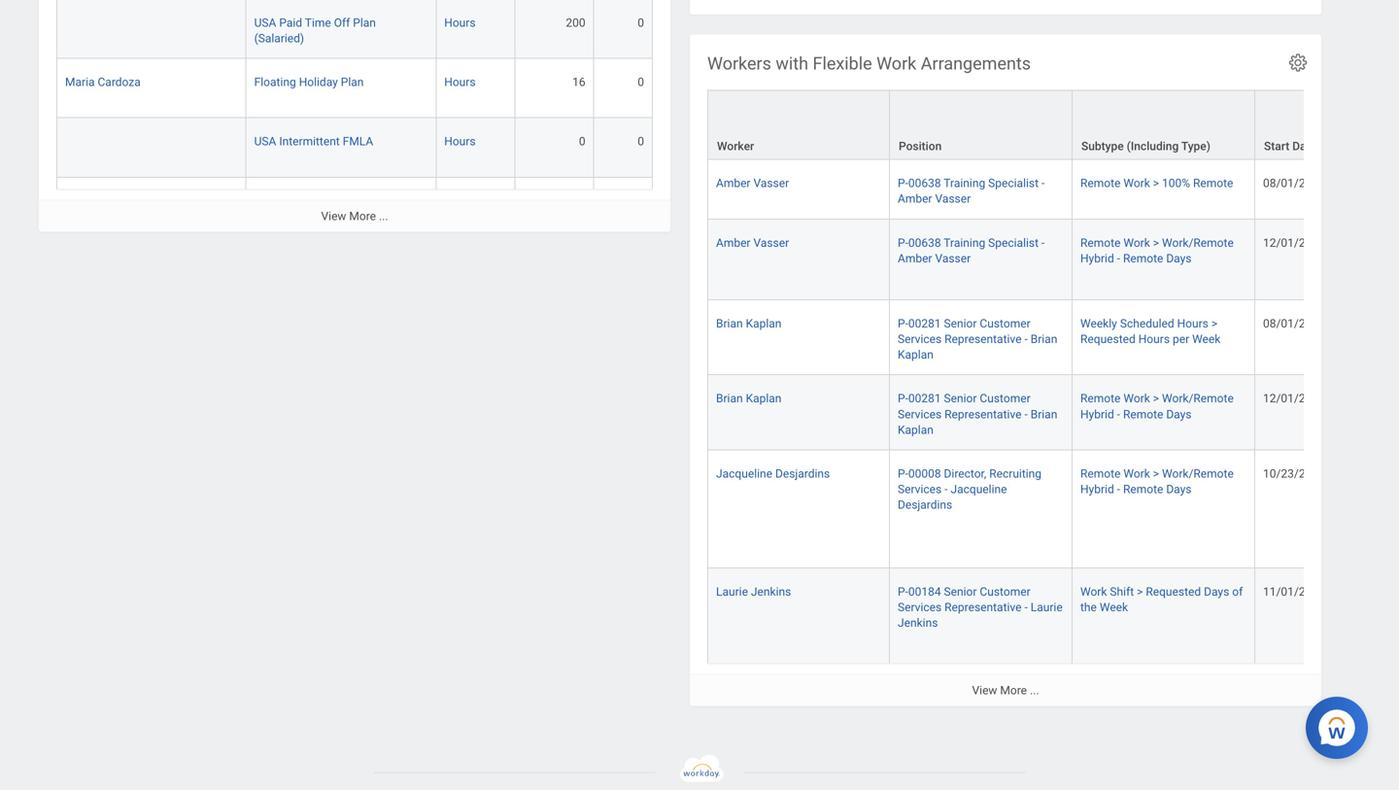 Task type: vqa. For each thing, say whether or not it's contained in the screenshot.
SENIOR
yes



Task type: locate. For each thing, give the bounding box(es) containing it.
worker column header
[[708, 90, 890, 161]]

2 specialist from the top
[[989, 236, 1039, 250]]

work inside work shift > requested days of the week
[[1081, 585, 1108, 599]]

2 usa from the top
[[254, 135, 276, 148]]

hours
[[444, 16, 476, 30], [444, 75, 476, 89], [444, 135, 476, 148], [1178, 317, 1209, 331], [1139, 333, 1170, 346]]

time
[[305, 16, 331, 30]]

1 vertical spatial specialist
[[989, 236, 1039, 250]]

1 vertical spatial 00281
[[909, 392, 941, 406]]

desjardins
[[776, 467, 830, 481], [898, 498, 953, 512]]

1 vertical spatial amber vasser link
[[716, 232, 789, 250]]

work/remote for p-00008 director, recruiting services - jacqueline desjardins
[[1163, 467, 1234, 481]]

1 vertical spatial hybrid
[[1081, 408, 1115, 421]]

usa
[[254, 16, 276, 30], [254, 135, 276, 148]]

12/01/2021 up 10/23/2023
[[1264, 392, 1326, 406]]

remote work > work/remote hybrid - remote days link for p-00281 senior customer services representative - brian kaplan
[[1081, 388, 1234, 421]]

1 vertical spatial work/remote
[[1163, 392, 1234, 406]]

1 vertical spatial requested
[[1146, 585, 1202, 599]]

view down usa intermittent fmla
[[321, 210, 346, 223]]

days
[[1167, 252, 1192, 265], [1167, 408, 1192, 421], [1167, 483, 1192, 496], [1204, 585, 1230, 599]]

1 vertical spatial hours link
[[444, 71, 476, 89]]

requested inside weekly scheduled hours > requested hours per week
[[1081, 333, 1136, 346]]

training for remote work > 100% remote
[[944, 177, 986, 190]]

weekly scheduled hours > requested hours per week
[[1081, 317, 1221, 346]]

p-00638 training specialist - amber vasser link for remote work > work/remote hybrid - remote days
[[898, 232, 1045, 265]]

1 horizontal spatial jacqueline
[[951, 483, 1007, 496]]

jacqueline desjardins
[[716, 467, 830, 481]]

1 hybrid from the top
[[1081, 252, 1115, 265]]

week inside work shift > requested days of the week
[[1100, 601, 1129, 614]]

representative inside p-00184 senior customer services representative - laurie jenkins
[[945, 601, 1022, 614]]

0 right the 16
[[638, 75, 644, 89]]

week for the
[[1100, 601, 1129, 614]]

0
[[638, 16, 644, 30], [638, 75, 644, 89], [579, 135, 586, 148], [638, 135, 644, 148]]

0 horizontal spatial week
[[1100, 601, 1129, 614]]

more inside my team's time off balances element
[[349, 210, 376, 223]]

2 training from the top
[[944, 236, 986, 250]]

12/01/2021 for p-00281 senior customer services representative - brian kaplan
[[1264, 392, 1326, 406]]

2 vertical spatial customer
[[980, 585, 1031, 599]]

...
[[379, 210, 388, 223], [1030, 684, 1040, 698]]

remote
[[1081, 177, 1121, 190], [1194, 177, 1234, 190], [1081, 236, 1121, 250], [1124, 252, 1164, 265], [1081, 392, 1121, 406], [1124, 408, 1164, 421], [1081, 467, 1121, 481], [1124, 483, 1164, 496]]

plan right off
[[353, 16, 376, 30]]

recruiting
[[990, 467, 1042, 481]]

1 vertical spatial view more ...
[[973, 684, 1040, 698]]

1 horizontal spatial ...
[[1030, 684, 1040, 698]]

remote work > work/remote hybrid - remote days link inside row
[[1081, 463, 1234, 496]]

usa inside usa intermittent fmla link
[[254, 135, 276, 148]]

0 vertical spatial usa
[[254, 16, 276, 30]]

0 vertical spatial remote work > work/remote hybrid - remote days
[[1081, 236, 1234, 265]]

customer for work
[[980, 585, 1031, 599]]

row containing usa intermittent fmla
[[56, 118, 653, 178]]

1 vertical spatial desjardins
[[898, 498, 953, 512]]

1 vertical spatial week
[[1100, 601, 1129, 614]]

p-00281 senior customer services representative - brian kaplan link
[[898, 313, 1058, 362], [898, 388, 1058, 437]]

1 00638 from the top
[[909, 177, 941, 190]]

1 horizontal spatial laurie
[[1031, 601, 1063, 614]]

0 vertical spatial 00281
[[909, 317, 941, 331]]

1 vertical spatial representative
[[945, 408, 1022, 421]]

08/01/2021
[[1264, 177, 1326, 190], [1264, 317, 1326, 331]]

00638 for remote work > 100% remote
[[909, 177, 941, 190]]

1 amber vasser link from the top
[[716, 173, 789, 190]]

2 brian kaplan from the top
[[716, 392, 782, 406]]

weekly
[[1081, 317, 1118, 331]]

0 vertical spatial hybrid
[[1081, 252, 1115, 265]]

1 usa from the top
[[254, 16, 276, 30]]

2 00638 from the top
[[909, 236, 941, 250]]

0 for 16
[[638, 75, 644, 89]]

hybrid
[[1081, 252, 1115, 265], [1081, 408, 1115, 421], [1081, 483, 1115, 496]]

3 customer from the top
[[980, 585, 1031, 599]]

1 vertical spatial ...
[[1030, 684, 1040, 698]]

2 senior from the top
[[944, 392, 977, 406]]

12/01/2021
[[1264, 236, 1326, 250], [1264, 392, 1326, 406]]

2 p- from the top
[[898, 236, 909, 250]]

configure workers with flexible work arrangements image
[[1288, 52, 1309, 73]]

jacqueline
[[716, 467, 773, 481], [951, 483, 1007, 496]]

0 vertical spatial jacqueline
[[716, 467, 773, 481]]

0 down the 16
[[579, 135, 586, 148]]

1 horizontal spatial desjardins
[[898, 498, 953, 512]]

0 vertical spatial p-00638 training specialist - amber vasser link
[[898, 173, 1045, 206]]

start date
[[1265, 140, 1317, 153]]

customer up recruiting
[[980, 392, 1031, 406]]

row containing worker
[[708, 90, 1400, 161]]

0 vertical spatial plan
[[353, 16, 376, 30]]

... inside my team's time off balances element
[[379, 210, 388, 223]]

0 vertical spatial view more ...
[[321, 210, 388, 223]]

5 p- from the top
[[898, 467, 909, 481]]

usa intermittent fmla link
[[254, 131, 373, 148]]

3 p- from the top
[[898, 317, 909, 331]]

floating
[[254, 75, 296, 89]]

p-
[[898, 177, 909, 190], [898, 236, 909, 250], [898, 317, 909, 331], [898, 392, 909, 406], [898, 467, 909, 481], [898, 585, 909, 599]]

2 remote work > work/remote hybrid - remote days link from the top
[[1081, 388, 1234, 421]]

0 vertical spatial 08/01/2021
[[1264, 177, 1326, 190]]

days for p-00638 training specialist - amber vasser
[[1167, 252, 1192, 265]]

jenkins
[[751, 585, 792, 599], [898, 616, 938, 630]]

work/remote
[[1163, 236, 1234, 250], [1163, 392, 1234, 406], [1163, 467, 1234, 481]]

1 vertical spatial brian kaplan link
[[716, 388, 782, 406]]

0 vertical spatial requested
[[1081, 333, 1136, 346]]

1 vertical spatial p-00281 senior customer services representative - brian kaplan
[[898, 392, 1058, 437]]

0 vertical spatial laurie
[[716, 585, 748, 599]]

1 vertical spatial p-00638 training specialist - amber vasser
[[898, 236, 1045, 265]]

1 vertical spatial remote work > work/remote hybrid - remote days
[[1081, 392, 1234, 421]]

usa up '(salaried)'
[[254, 16, 276, 30]]

laurie inside p-00184 senior customer services representative - laurie jenkins
[[1031, 601, 1063, 614]]

remote work > 100% remote link
[[1081, 173, 1234, 190]]

1 p-00638 training specialist - amber vasser from the top
[[898, 177, 1045, 206]]

> for p-00281 senior customer services representative - brian kaplan's remote work > work/remote hybrid - remote days link
[[1154, 392, 1160, 406]]

with
[[776, 53, 809, 74]]

0 vertical spatial work/remote
[[1163, 236, 1234, 250]]

cell
[[56, 0, 247, 59], [56, 118, 247, 178], [56, 178, 247, 237], [247, 178, 437, 237], [437, 178, 516, 237], [516, 178, 595, 237], [595, 178, 653, 237]]

0 left 'worker'
[[638, 135, 644, 148]]

- inside p-00184 senior customer services representative - laurie jenkins
[[1025, 601, 1028, 614]]

work/remote down per
[[1163, 392, 1234, 406]]

p-00638 training specialist - amber vasser for remote work > work/remote hybrid - remote days
[[898, 236, 1045, 265]]

remote work > work/remote hybrid - remote days for p-00638 training specialist - amber vasser
[[1081, 236, 1234, 265]]

hours link
[[444, 12, 476, 30], [444, 71, 476, 89], [444, 131, 476, 148]]

services for 10/23/2023
[[898, 483, 942, 496]]

1 amber vasser from the top
[[716, 177, 789, 190]]

of
[[1233, 585, 1243, 599]]

amber vasser for remote work > 100% remote
[[716, 177, 789, 190]]

week down shift at the bottom right of the page
[[1100, 601, 1129, 614]]

senior for work shift > requested days of the week
[[944, 585, 977, 599]]

training for remote work > work/remote hybrid - remote days
[[944, 236, 986, 250]]

0 vertical spatial senior
[[944, 317, 977, 331]]

> for the work shift > requested days of the week 'link'
[[1137, 585, 1143, 599]]

2 p-00638 training specialist - amber vasser link from the top
[[898, 232, 1045, 265]]

3 remote work > work/remote hybrid - remote days from the top
[[1081, 467, 1234, 496]]

1 vertical spatial view
[[973, 684, 998, 698]]

1 vertical spatial remote work > work/remote hybrid - remote days link
[[1081, 388, 1234, 421]]

08/01/2021 for remote work > 100% remote
[[1264, 177, 1326, 190]]

amber vasser link for remote work > work/remote hybrid - remote days
[[716, 232, 789, 250]]

1 vertical spatial laurie
[[1031, 601, 1063, 614]]

services inside p-00008 director, recruiting services - jacqueline desjardins
[[898, 483, 942, 496]]

senior inside p-00184 senior customer services representative - laurie jenkins
[[944, 585, 977, 599]]

1 work/remote from the top
[[1163, 236, 1234, 250]]

2 vertical spatial representative
[[945, 601, 1022, 614]]

row
[[56, 0, 653, 59], [56, 59, 653, 118], [708, 90, 1400, 161], [56, 118, 653, 178], [708, 160, 1400, 219], [56, 178, 653, 237], [708, 219, 1400, 300], [708, 300, 1400, 375], [708, 375, 1400, 451], [708, 451, 1400, 569], [708, 569, 1400, 692]]

more inside workers with flexible work arrangements element
[[1001, 684, 1027, 698]]

1 vertical spatial training
[[944, 236, 986, 250]]

services for 08/01/2021
[[898, 333, 942, 346]]

view inside my team's time off balances element
[[321, 210, 346, 223]]

brian kaplan
[[716, 317, 782, 331], [716, 392, 782, 406]]

week right per
[[1193, 333, 1221, 346]]

plan right holiday
[[341, 75, 364, 89]]

customer left weekly
[[980, 317, 1031, 331]]

0 vertical spatial jenkins
[[751, 585, 792, 599]]

1 vertical spatial more
[[1001, 684, 1027, 698]]

week inside weekly scheduled hours > requested hours per week
[[1193, 333, 1221, 346]]

4 services from the top
[[898, 601, 942, 614]]

p-00184 senior customer services representative - laurie jenkins link
[[898, 581, 1063, 630]]

1 vertical spatial view more ... link
[[690, 674, 1322, 706]]

representative for weekly scheduled hours > requested hours per week
[[945, 333, 1022, 346]]

remote work > work/remote hybrid - remote days
[[1081, 236, 1234, 265], [1081, 392, 1234, 421], [1081, 467, 1234, 496]]

1 vertical spatial usa
[[254, 135, 276, 148]]

work/remote down 100%
[[1163, 236, 1234, 250]]

2 12/01/2021 from the top
[[1264, 392, 1326, 406]]

work/remote inside row
[[1163, 467, 1234, 481]]

00184
[[909, 585, 941, 599]]

requested right shift at the bottom right of the page
[[1146, 585, 1202, 599]]

> inside weekly scheduled hours > requested hours per week
[[1212, 317, 1218, 331]]

2 vertical spatial hybrid
[[1081, 483, 1115, 496]]

1 08/01/2021 from the top
[[1264, 177, 1326, 190]]

vasser
[[754, 177, 789, 190], [936, 192, 971, 206], [754, 236, 789, 250], [936, 252, 971, 265]]

... inside workers with flexible work arrangements element
[[1030, 684, 1040, 698]]

view more ... down fmla
[[321, 210, 388, 223]]

12/01/2021 down start date
[[1264, 236, 1326, 250]]

1 representative from the top
[[945, 333, 1022, 346]]

0 vertical spatial customer
[[980, 317, 1031, 331]]

1 horizontal spatial view
[[973, 684, 998, 698]]

0 horizontal spatial more
[[349, 210, 376, 223]]

2 08/01/2021 from the top
[[1264, 317, 1326, 331]]

0 vertical spatial training
[[944, 177, 986, 190]]

arrangements
[[921, 53, 1031, 74]]

1 customer from the top
[[980, 317, 1031, 331]]

amber vasser
[[716, 177, 789, 190], [716, 236, 789, 250]]

0 vertical spatial 00638
[[909, 177, 941, 190]]

hybrid inside row
[[1081, 483, 1115, 496]]

customer
[[980, 317, 1031, 331], [980, 392, 1031, 406], [980, 585, 1031, 599]]

2 vertical spatial remote work > work/remote hybrid - remote days link
[[1081, 463, 1234, 496]]

subtype
[[1082, 140, 1124, 153]]

0 horizontal spatial view more ... link
[[39, 200, 671, 232]]

laurie jenkins link
[[716, 581, 792, 599]]

row containing jacqueline desjardins
[[708, 451, 1400, 569]]

0 horizontal spatial view more ...
[[321, 210, 388, 223]]

0 vertical spatial hours link
[[444, 12, 476, 30]]

1 brian kaplan link from the top
[[716, 313, 782, 331]]

per
[[1173, 333, 1190, 346]]

0 right 200
[[638, 16, 644, 30]]

customer inside p-00184 senior customer services representative - laurie jenkins
[[980, 585, 1031, 599]]

remote work > work/remote hybrid - remote days inside row
[[1081, 467, 1234, 496]]

floating holiday plan
[[254, 75, 364, 89]]

1 vertical spatial brian kaplan
[[716, 392, 782, 406]]

1 vertical spatial 08/01/2021
[[1264, 317, 1326, 331]]

2 p-00281 senior customer services representative - brian kaplan from the top
[[898, 392, 1058, 437]]

1 00281 from the top
[[909, 317, 941, 331]]

requested down weekly
[[1081, 333, 1136, 346]]

0 vertical spatial desjardins
[[776, 467, 830, 481]]

1 12/01/2021 from the top
[[1264, 236, 1326, 250]]

2 work/remote from the top
[[1163, 392, 1234, 406]]

(including
[[1127, 140, 1179, 153]]

2 00281 from the top
[[909, 392, 941, 406]]

2 vertical spatial senior
[[944, 585, 977, 599]]

training
[[944, 177, 986, 190], [944, 236, 986, 250]]

-
[[1042, 177, 1045, 190], [1042, 236, 1045, 250], [1118, 252, 1121, 265], [1025, 333, 1028, 346], [1025, 408, 1028, 421], [1118, 408, 1121, 421], [945, 483, 948, 496], [1118, 483, 1121, 496], [1025, 601, 1028, 614]]

3 representative from the top
[[945, 601, 1022, 614]]

services
[[898, 333, 942, 346], [898, 408, 942, 421], [898, 483, 942, 496], [898, 601, 942, 614]]

0 vertical spatial amber vasser link
[[716, 173, 789, 190]]

usa inside usa paid time off plan (salaried)
[[254, 16, 276, 30]]

>
[[1154, 177, 1160, 190], [1154, 236, 1160, 250], [1212, 317, 1218, 331], [1154, 392, 1160, 406], [1154, 467, 1160, 481], [1137, 585, 1143, 599]]

3 services from the top
[[898, 483, 942, 496]]

1 vertical spatial jacqueline
[[951, 483, 1007, 496]]

amber vasser link
[[716, 173, 789, 190], [716, 232, 789, 250]]

2 p-00638 training specialist - amber vasser from the top
[[898, 236, 1045, 265]]

0 horizontal spatial view
[[321, 210, 346, 223]]

1 services from the top
[[898, 333, 942, 346]]

1 vertical spatial jenkins
[[898, 616, 938, 630]]

1 vertical spatial p-00281 senior customer services representative - brian kaplan link
[[898, 388, 1058, 437]]

1 horizontal spatial week
[[1193, 333, 1221, 346]]

0 horizontal spatial jacqueline
[[716, 467, 773, 481]]

desjardins inside p-00008 director, recruiting services - jacqueline desjardins
[[898, 498, 953, 512]]

0 vertical spatial representative
[[945, 333, 1022, 346]]

intermittent
[[279, 135, 340, 148]]

1 hours link from the top
[[444, 12, 476, 30]]

requested inside work shift > requested days of the week
[[1146, 585, 1202, 599]]

0 vertical spatial ...
[[379, 210, 388, 223]]

more
[[349, 210, 376, 223], [1001, 684, 1027, 698]]

3 work/remote from the top
[[1163, 467, 1234, 481]]

2 representative from the top
[[945, 408, 1022, 421]]

11/01/2021
[[1264, 585, 1326, 599]]

1 horizontal spatial view more ...
[[973, 684, 1040, 698]]

view more ... down p-00184 senior customer services representative - laurie jenkins
[[973, 684, 1040, 698]]

1 remote work > work/remote hybrid - remote days from the top
[[1081, 236, 1234, 265]]

3 hybrid from the top
[[1081, 483, 1115, 496]]

0 vertical spatial specialist
[[989, 177, 1039, 190]]

0 vertical spatial p-00638 training specialist - amber vasser
[[898, 177, 1045, 206]]

2 vertical spatial remote work > work/remote hybrid - remote days
[[1081, 467, 1234, 496]]

shift
[[1110, 585, 1135, 599]]

amber
[[716, 177, 751, 190], [898, 192, 933, 206], [716, 236, 751, 250], [898, 252, 933, 265]]

2 services from the top
[[898, 408, 942, 421]]

services for 11/01/2021
[[898, 601, 942, 614]]

1 brian kaplan from the top
[[716, 317, 782, 331]]

1 vertical spatial p-00638 training specialist - amber vasser link
[[898, 232, 1045, 265]]

row containing maria cardoza
[[56, 59, 653, 118]]

100%
[[1163, 177, 1191, 190]]

1 vertical spatial senior
[[944, 392, 977, 406]]

senior
[[944, 317, 977, 331], [944, 392, 977, 406], [944, 585, 977, 599]]

brian kaplan link
[[716, 313, 782, 331], [716, 388, 782, 406]]

00008
[[909, 467, 941, 481]]

1 remote work > work/remote hybrid - remote days link from the top
[[1081, 232, 1234, 265]]

00281 for remote
[[909, 392, 941, 406]]

1 p-00281 senior customer services representative - brian kaplan link from the top
[[898, 313, 1058, 362]]

1 p-00281 senior customer services representative - brian kaplan from the top
[[898, 317, 1058, 362]]

> inside work shift > requested days of the week
[[1137, 585, 1143, 599]]

usa left the intermittent
[[254, 135, 276, 148]]

remote work > work/remote hybrid - remote days for p-00281 senior customer services representative - brian kaplan
[[1081, 392, 1234, 421]]

0 vertical spatial p-00281 senior customer services representative - brian kaplan link
[[898, 313, 1058, 362]]

week for per
[[1193, 333, 1221, 346]]

2 p-00281 senior customer services representative - brian kaplan link from the top
[[898, 388, 1058, 437]]

1 vertical spatial 12/01/2021
[[1264, 392, 1326, 406]]

16
[[573, 75, 586, 89]]

maria cardoza
[[65, 75, 141, 89]]

0 vertical spatial remote work > work/remote hybrid - remote days link
[[1081, 232, 1234, 265]]

more down p-00184 senior customer services representative - laurie jenkins
[[1001, 684, 1027, 698]]

> for remote work > 100% remote link
[[1154, 177, 1160, 190]]

services inside p-00184 senior customer services representative - laurie jenkins
[[898, 601, 942, 614]]

3 remote work > work/remote hybrid - remote days link from the top
[[1081, 463, 1234, 496]]

1 horizontal spatial requested
[[1146, 585, 1202, 599]]

p-00008 director, recruiting services - jacqueline desjardins link
[[898, 463, 1042, 512]]

work
[[877, 53, 917, 74], [1124, 177, 1151, 190], [1124, 236, 1151, 250], [1124, 392, 1151, 406], [1124, 467, 1151, 481], [1081, 585, 1108, 599]]

off
[[334, 16, 350, 30]]

2 vertical spatial hours link
[[444, 131, 476, 148]]

remote work > work/remote hybrid - remote days link
[[1081, 232, 1234, 265], [1081, 388, 1234, 421], [1081, 463, 1234, 496]]

1 vertical spatial 00638
[[909, 236, 941, 250]]

3 senior from the top
[[944, 585, 977, 599]]

usa for usa paid time off plan (salaried)
[[254, 16, 276, 30]]

view more ...
[[321, 210, 388, 223], [973, 684, 1040, 698]]

0 vertical spatial brian kaplan
[[716, 317, 782, 331]]

6 p- from the top
[[898, 585, 909, 599]]

1 training from the top
[[944, 177, 986, 190]]

p-00184 senior customer services representative - laurie jenkins
[[898, 585, 1063, 630]]

0 vertical spatial p-00281 senior customer services representative - brian kaplan
[[898, 317, 1058, 362]]

0 horizontal spatial requested
[[1081, 333, 1136, 346]]

specialist
[[989, 177, 1039, 190], [989, 236, 1039, 250]]

0 vertical spatial week
[[1193, 333, 1221, 346]]

1 p-00638 training specialist - amber vasser link from the top
[[898, 173, 1045, 206]]

1 specialist from the top
[[989, 177, 1039, 190]]

2 remote work > work/remote hybrid - remote days from the top
[[1081, 392, 1234, 421]]

hybrid for p-00281 senior customer services representative - brian kaplan
[[1081, 408, 1115, 421]]

2 customer from the top
[[980, 392, 1031, 406]]

0 vertical spatial brian kaplan link
[[716, 313, 782, 331]]

customer right 00184
[[980, 585, 1031, 599]]

2 brian kaplan link from the top
[[716, 388, 782, 406]]

0 vertical spatial 12/01/2021
[[1264, 236, 1326, 250]]

00281
[[909, 317, 941, 331], [909, 392, 941, 406]]

view more ... link down fmla
[[39, 200, 671, 232]]

date
[[1293, 140, 1317, 153]]

0 vertical spatial more
[[349, 210, 376, 223]]

> for remote work > work/remote hybrid - remote days link corresponding to p-00638 training specialist - amber vasser
[[1154, 236, 1160, 250]]

hybrid for p-00008 director, recruiting services - jacqueline desjardins
[[1081, 483, 1115, 496]]

1 horizontal spatial jenkins
[[898, 616, 938, 630]]

senior for remote work > work/remote hybrid - remote days
[[944, 392, 977, 406]]

0 vertical spatial view
[[321, 210, 346, 223]]

00281 for weekly
[[909, 317, 941, 331]]

2 hybrid from the top
[[1081, 408, 1115, 421]]

view more ... link down p-00184 senior customer services representative - laurie jenkins
[[690, 674, 1322, 706]]

view down p-00184 senior customer services representative - laurie jenkins
[[973, 684, 998, 698]]

1 horizontal spatial more
[[1001, 684, 1027, 698]]

0 horizontal spatial ...
[[379, 210, 388, 223]]

2 vertical spatial work/remote
[[1163, 467, 1234, 481]]

position column header
[[890, 90, 1073, 161]]

2 amber vasser link from the top
[[716, 232, 789, 250]]

1 senior from the top
[[944, 317, 977, 331]]

more down fmla
[[349, 210, 376, 223]]

representative
[[945, 333, 1022, 346], [945, 408, 1022, 421], [945, 601, 1022, 614]]

p-00281 senior customer services representative - brian kaplan link for requested
[[898, 313, 1058, 362]]

paid
[[279, 16, 302, 30]]

laurie
[[716, 585, 748, 599], [1031, 601, 1063, 614]]

p-00638 training specialist - amber vasser link
[[898, 173, 1045, 206], [898, 232, 1045, 265]]

week
[[1193, 333, 1221, 346], [1100, 601, 1129, 614]]

kaplan
[[746, 317, 782, 331], [898, 348, 934, 362], [746, 392, 782, 406], [898, 423, 934, 437]]

1 vertical spatial customer
[[980, 392, 1031, 406]]

maria
[[65, 75, 95, 89]]

1 vertical spatial amber vasser
[[716, 236, 789, 250]]

work/remote left 10/23/2023
[[1163, 467, 1234, 481]]

2 amber vasser from the top
[[716, 236, 789, 250]]

the
[[1081, 601, 1097, 614]]

workers
[[708, 53, 772, 74]]

0 vertical spatial amber vasser
[[716, 177, 789, 190]]

2 hours link from the top
[[444, 71, 476, 89]]

usa paid time off plan (salaried)
[[254, 16, 376, 45]]

requested
[[1081, 333, 1136, 346], [1146, 585, 1202, 599]]



Task type: describe. For each thing, give the bounding box(es) containing it.
customer for weekly
[[980, 317, 1031, 331]]

jacqueline inside p-00008 director, recruiting services - jacqueline desjardins
[[951, 483, 1007, 496]]

floating holiday plan link
[[254, 71, 364, 89]]

brian kaplan for weekly scheduled hours > requested hours per week
[[716, 317, 782, 331]]

12/01/2021 for p-00638 training specialist - amber vasser
[[1264, 236, 1326, 250]]

specialist for remote work > work/remote hybrid - remote days
[[989, 236, 1039, 250]]

position
[[899, 140, 942, 153]]

0 vertical spatial view more ... link
[[39, 200, 671, 232]]

p- inside p-00184 senior customer services representative - laurie jenkins
[[898, 585, 909, 599]]

p-00281 senior customer services representative - brian kaplan for hybrid
[[898, 392, 1058, 437]]

08/01/2021 for weekly scheduled hours > requested hours per week
[[1264, 317, 1326, 331]]

0 for 0
[[638, 135, 644, 148]]

1 p- from the top
[[898, 177, 909, 190]]

p-00281 senior customer services representative - brian kaplan link for hybrid
[[898, 388, 1058, 437]]

workers with flexible work arrangements element
[[690, 35, 1400, 767]]

hours link for floating holiday plan
[[444, 71, 476, 89]]

0 for 200
[[638, 16, 644, 30]]

customer for remote
[[980, 392, 1031, 406]]

subtype (including type)
[[1082, 140, 1211, 153]]

> for remote work > work/remote hybrid - remote days link inside the row
[[1154, 467, 1160, 481]]

cardoza
[[98, 75, 141, 89]]

0 horizontal spatial laurie
[[716, 585, 748, 599]]

representative for work shift > requested days of the week
[[945, 601, 1022, 614]]

p-00638 training specialist - amber vasser link for remote work > 100% remote
[[898, 173, 1045, 206]]

brian kaplan for remote work > work/remote hybrid - remote days
[[716, 392, 782, 406]]

usa paid time off plan (salaried) link
[[254, 12, 376, 45]]

3 hours link from the top
[[444, 131, 476, 148]]

view inside workers with flexible work arrangements element
[[973, 684, 998, 698]]

hours for 16
[[444, 75, 476, 89]]

weekly scheduled hours > requested hours per week link
[[1081, 313, 1221, 346]]

p-00638 training specialist - amber vasser for remote work > 100% remote
[[898, 177, 1045, 206]]

brian kaplan link for remote work > work/remote hybrid - remote days
[[716, 388, 782, 406]]

flexible
[[813, 53, 873, 74]]

view more ... inside my team's time off balances element
[[321, 210, 388, 223]]

jacqueline desjardins link
[[716, 463, 830, 481]]

row containing usa paid time off plan (salaried)
[[56, 0, 653, 59]]

10/23/2023
[[1264, 467, 1326, 481]]

remote work > work/remote hybrid - remote days for p-00008 director, recruiting services - jacqueline desjardins
[[1081, 467, 1234, 496]]

200
[[566, 16, 586, 30]]

maria cardoza link
[[65, 71, 141, 89]]

days for p-00008 director, recruiting services - jacqueline desjardins
[[1167, 483, 1192, 496]]

work/remote for p-00281 senior customer services representative - brian kaplan
[[1163, 392, 1234, 406]]

specialist for remote work > 100% remote
[[989, 177, 1039, 190]]

subtype (including type) button
[[1073, 91, 1255, 159]]

days inside work shift > requested days of the week
[[1204, 585, 1230, 599]]

more for view more ... link to the top
[[349, 210, 376, 223]]

view more ... inside workers with flexible work arrangements element
[[973, 684, 1040, 698]]

remote work > work/remote hybrid - remote days link for p-00638 training specialist - amber vasser
[[1081, 232, 1234, 265]]

amber vasser link for remote work > 100% remote
[[716, 173, 789, 190]]

usa for usa intermittent fmla
[[254, 135, 276, 148]]

00638 for remote work > work/remote hybrid - remote days
[[909, 236, 941, 250]]

holiday
[[299, 75, 338, 89]]

jenkins inside p-00184 senior customer services representative - laurie jenkins
[[898, 616, 938, 630]]

senior for weekly scheduled hours > requested hours per week
[[944, 317, 977, 331]]

more for the rightmost view more ... link
[[1001, 684, 1027, 698]]

fmla
[[343, 135, 373, 148]]

p-00008 director, recruiting services - jacqueline desjardins
[[898, 467, 1042, 512]]

worker button
[[709, 91, 889, 159]]

work shift > requested days of the week link
[[1081, 581, 1243, 614]]

services for 12/01/2021
[[898, 408, 942, 421]]

start date button
[[1256, 91, 1350, 159]]

p-00281 senior customer services representative - brian kaplan for requested
[[898, 317, 1058, 362]]

type)
[[1182, 140, 1211, 153]]

1 vertical spatial plan
[[341, 75, 364, 89]]

scheduled
[[1121, 317, 1175, 331]]

4 p- from the top
[[898, 392, 909, 406]]

(salaried)
[[254, 32, 304, 45]]

1 horizontal spatial view more ... link
[[690, 674, 1322, 706]]

laurie jenkins
[[716, 585, 792, 599]]

0 horizontal spatial jenkins
[[751, 585, 792, 599]]

0 horizontal spatial desjardins
[[776, 467, 830, 481]]

p- inside p-00008 director, recruiting services - jacqueline desjardins
[[898, 467, 909, 481]]

position button
[[890, 91, 1072, 159]]

work/remote for p-00638 training specialist - amber vasser
[[1163, 236, 1234, 250]]

amber vasser for remote work > work/remote hybrid - remote days
[[716, 236, 789, 250]]

work shift > requested days of the week
[[1081, 585, 1243, 614]]

hybrid for p-00638 training specialist - amber vasser
[[1081, 252, 1115, 265]]

days for p-00281 senior customer services representative - brian kaplan
[[1167, 408, 1192, 421]]

worker
[[717, 140, 755, 153]]

representative for remote work > work/remote hybrid - remote days
[[945, 408, 1022, 421]]

remote work > work/remote hybrid - remote days link for p-00008 director, recruiting services - jacqueline desjardins
[[1081, 463, 1234, 496]]

my team's time off balances element
[[39, 0, 671, 237]]

hours for 0
[[444, 135, 476, 148]]

- inside p-00008 director, recruiting services - jacqueline desjardins
[[945, 483, 948, 496]]

hours link for usa paid time off plan (salaried)
[[444, 12, 476, 30]]

row containing laurie jenkins
[[708, 569, 1400, 692]]

start
[[1265, 140, 1290, 153]]

subtype (including type) column header
[[1073, 90, 1256, 161]]

hours for 200
[[444, 16, 476, 30]]

plan inside usa paid time off plan (salaried)
[[353, 16, 376, 30]]

brian kaplan link for weekly scheduled hours > requested hours per week
[[716, 313, 782, 331]]

workers with flexible work arrangements
[[708, 53, 1031, 74]]

remote work > 100% remote
[[1081, 177, 1234, 190]]

usa intermittent fmla
[[254, 135, 373, 148]]

director,
[[944, 467, 987, 481]]



